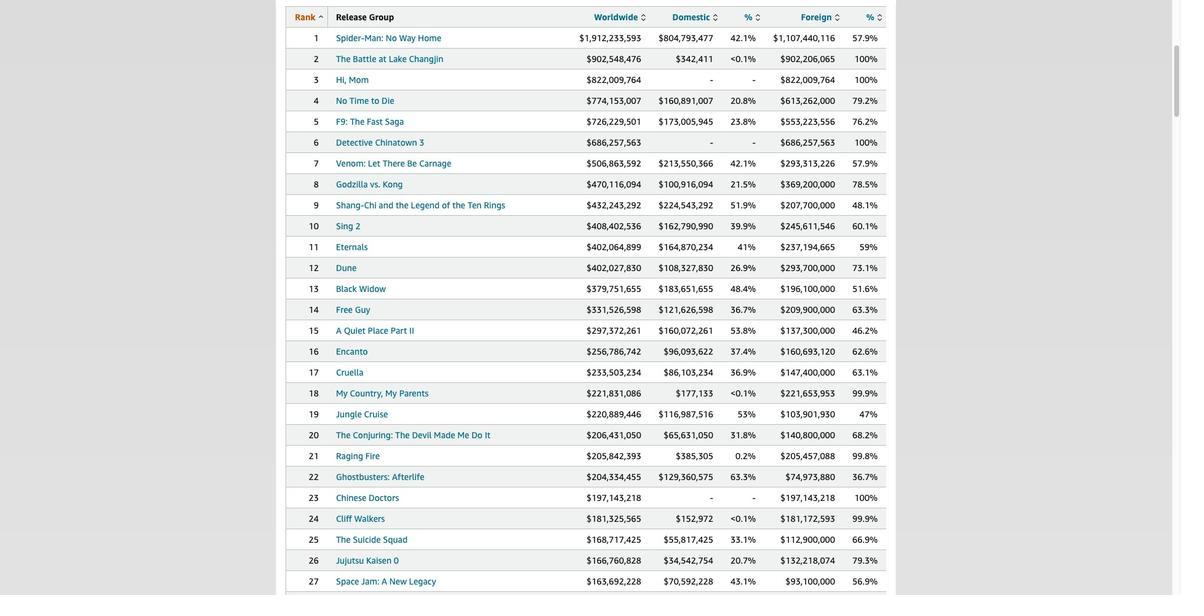 Task type: vqa. For each thing, say whether or not it's contained in the screenshot.


Task type: describe. For each thing, give the bounding box(es) containing it.
the suicide squad link
[[336, 535, 408, 546]]

26.9%
[[731, 263, 756, 273]]

jujutsu kaisen 0 link
[[336, 556, 399, 566]]

detective chinatown 3
[[336, 137, 425, 148]]

the battle at lake changjin
[[336, 54, 444, 64]]

1 horizontal spatial 3
[[420, 137, 425, 148]]

5
[[314, 116, 319, 127]]

68.2%
[[853, 430, 878, 441]]

0 vertical spatial 36.7%
[[731, 305, 756, 315]]

79.2%
[[853, 95, 878, 106]]

doctors
[[369, 493, 399, 504]]

$342,411
[[676, 54, 714, 64]]

$116,987,516
[[659, 409, 714, 420]]

chinese
[[336, 493, 367, 504]]

100% for $197,143,218
[[855, 493, 878, 504]]

57.9% for $1,107,440,116
[[853, 33, 878, 43]]

$168,717,425
[[587, 535, 642, 546]]

2 the from the left
[[453, 200, 465, 211]]

2 $197,143,218 from the left
[[781, 493, 835, 504]]

4
[[314, 95, 319, 106]]

the right f9:
[[350, 116, 365, 127]]

<0.1% for $177,133
[[731, 389, 756, 399]]

46.2%
[[853, 326, 878, 336]]

- down 0.2%
[[753, 493, 756, 504]]

$220,889,446
[[587, 409, 642, 420]]

1 horizontal spatial 36.7%
[[853, 472, 878, 483]]

$408,402,536
[[587, 221, 642, 232]]

ghostbusters: afterlife
[[336, 472, 425, 483]]

25
[[309, 535, 319, 546]]

shang-
[[336, 200, 364, 211]]

$385,305
[[676, 451, 714, 462]]

jujutsu
[[336, 556, 364, 566]]

raging fire link
[[336, 451, 380, 462]]

f9: the fast saga
[[336, 116, 404, 127]]

1 % link from the left
[[745, 12, 760, 22]]

14
[[309, 305, 319, 315]]

foreign
[[801, 12, 832, 22]]

21.5%
[[731, 179, 756, 190]]

shang-chi and the legend of the ten rings
[[336, 200, 505, 211]]

100% for $902,206,065
[[855, 54, 878, 64]]

jungle cruise link
[[336, 409, 388, 420]]

$86,103,234
[[664, 368, 714, 378]]

$162,790,990
[[659, 221, 714, 232]]

f9: the fast saga link
[[336, 116, 404, 127]]

$902,206,065
[[781, 54, 835, 64]]

fire
[[366, 451, 380, 462]]

afterlife
[[392, 472, 425, 483]]

raging
[[336, 451, 363, 462]]

51.9%
[[731, 200, 756, 211]]

jujutsu kaisen 0
[[336, 556, 399, 566]]

27
[[309, 577, 319, 587]]

spider-man: no way home link
[[336, 33, 442, 43]]

12
[[309, 263, 319, 273]]

group
[[369, 12, 394, 22]]

$121,626,598
[[659, 305, 714, 315]]

$506,863,592
[[587, 158, 642, 169]]

the conjuring: the devil made me do it
[[336, 430, 491, 441]]

<0.1% for $342,411
[[731, 54, 756, 64]]

$181,325,565
[[587, 514, 642, 525]]

20.8%
[[731, 95, 756, 106]]

be
[[407, 158, 417, 169]]

$402,064,899
[[587, 242, 642, 252]]

eternals link
[[336, 242, 368, 252]]

made
[[434, 430, 455, 441]]

black widow
[[336, 284, 386, 294]]

1 $686,257,563 from the left
[[587, 137, 642, 148]]

1 the from the left
[[396, 200, 409, 211]]

$204,334,455
[[587, 472, 642, 483]]

42.1% for $213,550,366
[[731, 158, 756, 169]]

release group
[[336, 12, 394, 22]]

place
[[368, 326, 389, 336]]

2 my from the left
[[385, 389, 397, 399]]

suicide
[[353, 535, 381, 546]]

$137,300,000
[[781, 326, 835, 336]]

dune
[[336, 263, 357, 273]]

my country, my parents link
[[336, 389, 429, 399]]

$173,005,945
[[659, 116, 714, 127]]

ghostbusters: afterlife link
[[336, 472, 425, 483]]

$379,751,655
[[587, 284, 642, 294]]

no time to die
[[336, 95, 395, 106]]

6
[[314, 137, 319, 148]]

$183,651,655
[[659, 284, 714, 294]]

% for first % link from the right
[[867, 12, 875, 22]]

godzilla vs. kong link
[[336, 179, 403, 190]]

47%
[[860, 409, 878, 420]]

39.9%
[[731, 221, 756, 232]]

- up the $213,550,366
[[710, 137, 714, 148]]

let
[[368, 158, 380, 169]]

$804,793,477
[[659, 33, 714, 43]]

19
[[309, 409, 319, 420]]

$402,027,830
[[587, 263, 642, 273]]

62.6%
[[853, 347, 878, 357]]

hi,
[[336, 74, 347, 85]]

$293,313,226
[[781, 158, 835, 169]]

foreign link
[[801, 12, 840, 22]]

no time to die link
[[336, 95, 395, 106]]

- up $152,972 at right bottom
[[710, 493, 714, 504]]

it
[[485, 430, 491, 441]]

venom: let there be carnage
[[336, 158, 452, 169]]

2 $686,257,563 from the left
[[781, 137, 835, 148]]

spider-man: no way home
[[336, 33, 442, 43]]

ten
[[468, 200, 482, 211]]

hi, mom link
[[336, 74, 369, 85]]

lake
[[389, 54, 407, 64]]

cruella link
[[336, 368, 364, 378]]



Task type: locate. For each thing, give the bounding box(es) containing it.
2 vertical spatial <0.1%
[[731, 514, 756, 525]]

2 <0.1% from the top
[[731, 389, 756, 399]]

0 vertical spatial 57.9%
[[853, 33, 878, 43]]

36.9%
[[731, 368, 756, 378]]

$237,194,665
[[781, 242, 835, 252]]

0
[[394, 556, 399, 566]]

63.3% down 51.6%
[[853, 305, 878, 315]]

$181,172,593
[[781, 514, 835, 525]]

0 horizontal spatial $686,257,563
[[587, 137, 642, 148]]

0 horizontal spatial 63.3%
[[731, 472, 756, 483]]

my country, my parents
[[336, 389, 429, 399]]

<0.1% down 36.9%
[[731, 389, 756, 399]]

$256,786,742
[[587, 347, 642, 357]]

the battle at lake changjin link
[[336, 54, 444, 64]]

$160,693,120
[[781, 347, 835, 357]]

57.9% up 78.5%
[[853, 158, 878, 169]]

1 horizontal spatial my
[[385, 389, 397, 399]]

73.1%
[[853, 263, 878, 273]]

2 % link from the left
[[867, 12, 882, 22]]

36.7% down 99.8%
[[853, 472, 878, 483]]

2
[[314, 54, 319, 64], [356, 221, 361, 232]]

the down "cliff"
[[336, 535, 351, 546]]

<0.1%
[[731, 54, 756, 64], [731, 389, 756, 399], [731, 514, 756, 525]]

3 up the 4 on the top
[[314, 74, 319, 85]]

black widow link
[[336, 284, 386, 294]]

chi
[[364, 200, 377, 211]]

-
[[710, 74, 714, 85], [753, 74, 756, 85], [710, 137, 714, 148], [753, 137, 756, 148], [710, 493, 714, 504], [753, 493, 756, 504]]

venom:
[[336, 158, 366, 169]]

99.9% up 66.9%
[[853, 514, 878, 525]]

3 up "carnage"
[[420, 137, 425, 148]]

2 $822,009,764 from the left
[[781, 74, 835, 85]]

the for battle
[[336, 54, 351, 64]]

99.9%
[[853, 389, 878, 399], [853, 514, 878, 525]]

0 vertical spatial 42.1%
[[731, 33, 756, 43]]

black
[[336, 284, 357, 294]]

0 horizontal spatial %
[[745, 12, 753, 22]]

2 right "sing" at the left
[[356, 221, 361, 232]]

36.7% up 53.8% at the right bottom
[[731, 305, 756, 315]]

99.9% down 63.1%
[[853, 389, 878, 399]]

$197,143,218
[[587, 493, 642, 504], [781, 493, 835, 504]]

home
[[418, 33, 442, 43]]

$822,009,764 up $613,262,000
[[781, 74, 835, 85]]

squad
[[383, 535, 408, 546]]

quiet
[[344, 326, 366, 336]]

dune link
[[336, 263, 357, 273]]

rings
[[484, 200, 505, 211]]

2 42.1% from the top
[[731, 158, 756, 169]]

41%
[[738, 242, 756, 252]]

to
[[371, 95, 380, 106]]

1 horizontal spatial a
[[382, 577, 387, 587]]

$74,973,880
[[786, 472, 835, 483]]

the up the hi,
[[336, 54, 351, 64]]

3 100% from the top
[[855, 137, 878, 148]]

2 % from the left
[[867, 12, 875, 22]]

die
[[382, 95, 395, 106]]

$822,009,764 down $902,548,476 at the top
[[587, 74, 642, 85]]

$197,143,218 down $204,334,455
[[587, 493, 642, 504]]

do
[[472, 430, 483, 441]]

jungle cruise
[[336, 409, 388, 420]]

1 vertical spatial 42.1%
[[731, 158, 756, 169]]

$245,611,546
[[781, 221, 835, 232]]

$152,972
[[676, 514, 714, 525]]

48.4%
[[731, 284, 756, 294]]

- down $342,411
[[710, 74, 714, 85]]

my left parents
[[385, 389, 397, 399]]

a quiet place part ii
[[336, 326, 414, 336]]

1 99.9% from the top
[[853, 389, 878, 399]]

0 horizontal spatial the
[[396, 200, 409, 211]]

godzilla vs. kong
[[336, 179, 403, 190]]

23
[[309, 493, 319, 504]]

51.6%
[[853, 284, 878, 294]]

1 vertical spatial 63.3%
[[731, 472, 756, 483]]

20
[[309, 430, 319, 441]]

1 vertical spatial 36.7%
[[853, 472, 878, 483]]

8
[[314, 179, 319, 190]]

1 vertical spatial 2
[[356, 221, 361, 232]]

0 vertical spatial a
[[336, 326, 342, 336]]

$108,327,830
[[659, 263, 714, 273]]

0 vertical spatial 99.9%
[[853, 389, 878, 399]]

1 horizontal spatial $822,009,764
[[781, 74, 835, 85]]

1 horizontal spatial $197,143,218
[[781, 493, 835, 504]]

widow
[[359, 284, 386, 294]]

0 horizontal spatial $822,009,764
[[587, 74, 642, 85]]

% right domestic link
[[745, 12, 753, 22]]

% right foreign link
[[867, 12, 875, 22]]

cliff walkers
[[336, 514, 385, 525]]

1 vertical spatial no
[[336, 95, 347, 106]]

devil
[[412, 430, 432, 441]]

7
[[314, 158, 319, 169]]

changjin
[[409, 54, 444, 64]]

spider-
[[336, 33, 365, 43]]

$686,257,563 up $293,313,226
[[781, 137, 835, 148]]

1 horizontal spatial no
[[386, 33, 397, 43]]

man:
[[365, 33, 384, 43]]

- up 20.8%
[[753, 74, 756, 85]]

3 <0.1% from the top
[[731, 514, 756, 525]]

18
[[309, 389, 319, 399]]

4 100% from the top
[[855, 493, 878, 504]]

2 57.9% from the top
[[853, 158, 878, 169]]

no
[[386, 33, 397, 43], [336, 95, 347, 106]]

57.9% right $1,107,440,116
[[853, 33, 878, 43]]

1 horizontal spatial the
[[453, 200, 465, 211]]

the right the and
[[396, 200, 409, 211]]

no left way
[[386, 33, 397, 43]]

57.9% for $293,313,226
[[853, 158, 878, 169]]

63.3% down 0.2%
[[731, 472, 756, 483]]

$224,543,292
[[659, 200, 714, 211]]

42.1% right "$804,793,477"
[[731, 33, 756, 43]]

<0.1% up 20.8%
[[731, 54, 756, 64]]

31.8%
[[731, 430, 756, 441]]

$209,900,000
[[781, 305, 835, 315]]

0 vertical spatial 3
[[314, 74, 319, 85]]

1 horizontal spatial $686,257,563
[[781, 137, 835, 148]]

godzilla
[[336, 179, 368, 190]]

the down jungle
[[336, 430, 351, 441]]

% link right domestic link
[[745, 12, 760, 22]]

$177,133
[[676, 389, 714, 399]]

sing 2
[[336, 221, 361, 232]]

the left devil
[[395, 430, 410, 441]]

conjuring:
[[353, 430, 393, 441]]

the suicide squad
[[336, 535, 408, 546]]

2 down "1"
[[314, 54, 319, 64]]

1 vertical spatial 99.9%
[[853, 514, 878, 525]]

2 100% from the top
[[855, 74, 878, 85]]

hi, mom
[[336, 74, 369, 85]]

1 horizontal spatial % link
[[867, 12, 882, 22]]

36.7%
[[731, 305, 756, 315], [853, 472, 878, 483]]

$221,653,953
[[781, 389, 835, 399]]

0 vertical spatial 2
[[314, 54, 319, 64]]

1 $197,143,218 from the left
[[587, 493, 642, 504]]

1 vertical spatial 57.9%
[[853, 158, 878, 169]]

a left new
[[382, 577, 387, 587]]

1 horizontal spatial 2
[[356, 221, 361, 232]]

jam:
[[361, 577, 380, 587]]

1 $822,009,764 from the left
[[587, 74, 642, 85]]

$686,257,563 down the "$726,229,501"
[[587, 137, 642, 148]]

0 horizontal spatial 3
[[314, 74, 319, 85]]

0 horizontal spatial 36.7%
[[731, 305, 756, 315]]

1 vertical spatial 3
[[420, 137, 425, 148]]

10
[[309, 221, 319, 232]]

99.9% for $181,172,593
[[853, 514, 878, 525]]

<0.1% up 33.1% in the bottom of the page
[[731, 514, 756, 525]]

1 57.9% from the top
[[853, 33, 878, 43]]

42.1% up 21.5%
[[731, 158, 756, 169]]

the for suicide
[[336, 535, 351, 546]]

the right the of
[[453, 200, 465, 211]]

0 horizontal spatial % link
[[745, 12, 760, 22]]

$197,143,218 up $181,172,593
[[781, 493, 835, 504]]

1 my from the left
[[336, 389, 348, 399]]

$147,400,000
[[781, 368, 835, 378]]

<0.1% for $152,972
[[731, 514, 756, 525]]

time
[[350, 95, 369, 106]]

1 % from the left
[[745, 12, 753, 22]]

detective chinatown 3 link
[[336, 137, 425, 148]]

- down "23.8%"
[[753, 137, 756, 148]]

0 vertical spatial no
[[386, 33, 397, 43]]

kong
[[383, 179, 403, 190]]

1 horizontal spatial 63.3%
[[853, 305, 878, 315]]

0 vertical spatial <0.1%
[[731, 54, 756, 64]]

100% for $686,257,563
[[855, 137, 878, 148]]

$65,631,050
[[664, 430, 714, 441]]

ghostbusters:
[[336, 472, 390, 483]]

100% for $822,009,764
[[855, 74, 878, 85]]

$213,550,366
[[659, 158, 714, 169]]

a left "quiet"
[[336, 326, 342, 336]]

42.1% for $804,793,477
[[731, 33, 756, 43]]

no left 'time'
[[336, 95, 347, 106]]

% link right foreign link
[[867, 12, 882, 22]]

1 vertical spatial <0.1%
[[731, 389, 756, 399]]

and
[[379, 200, 394, 211]]

detective
[[336, 137, 373, 148]]

99.9% for $221,653,953
[[853, 389, 878, 399]]

$293,700,000
[[781, 263, 835, 273]]

1 horizontal spatial %
[[867, 12, 875, 22]]

1 <0.1% from the top
[[731, 54, 756, 64]]

% for 2nd % link from the right
[[745, 12, 753, 22]]

$1,912,233,593
[[580, 33, 642, 43]]

0 horizontal spatial no
[[336, 95, 347, 106]]

1 vertical spatial a
[[382, 577, 387, 587]]

shang-chi and the legend of the ten rings link
[[336, 200, 505, 211]]

43.1%
[[731, 577, 756, 587]]

0 vertical spatial 63.3%
[[853, 305, 878, 315]]

guy
[[355, 305, 370, 315]]

part
[[391, 326, 407, 336]]

walkers
[[354, 514, 385, 525]]

venom: let there be carnage link
[[336, 158, 452, 169]]

$297,372,261
[[587, 326, 642, 336]]

0 horizontal spatial 2
[[314, 54, 319, 64]]

1 100% from the top
[[855, 54, 878, 64]]

my up jungle
[[336, 389, 348, 399]]

0 horizontal spatial a
[[336, 326, 342, 336]]

0 horizontal spatial $197,143,218
[[587, 493, 642, 504]]

the
[[396, 200, 409, 211], [453, 200, 465, 211]]

2 99.9% from the top
[[853, 514, 878, 525]]

0 horizontal spatial my
[[336, 389, 348, 399]]

kaisen
[[366, 556, 392, 566]]

$553,223,556
[[781, 116, 835, 127]]

1 42.1% from the top
[[731, 33, 756, 43]]

the for conjuring:
[[336, 430, 351, 441]]



